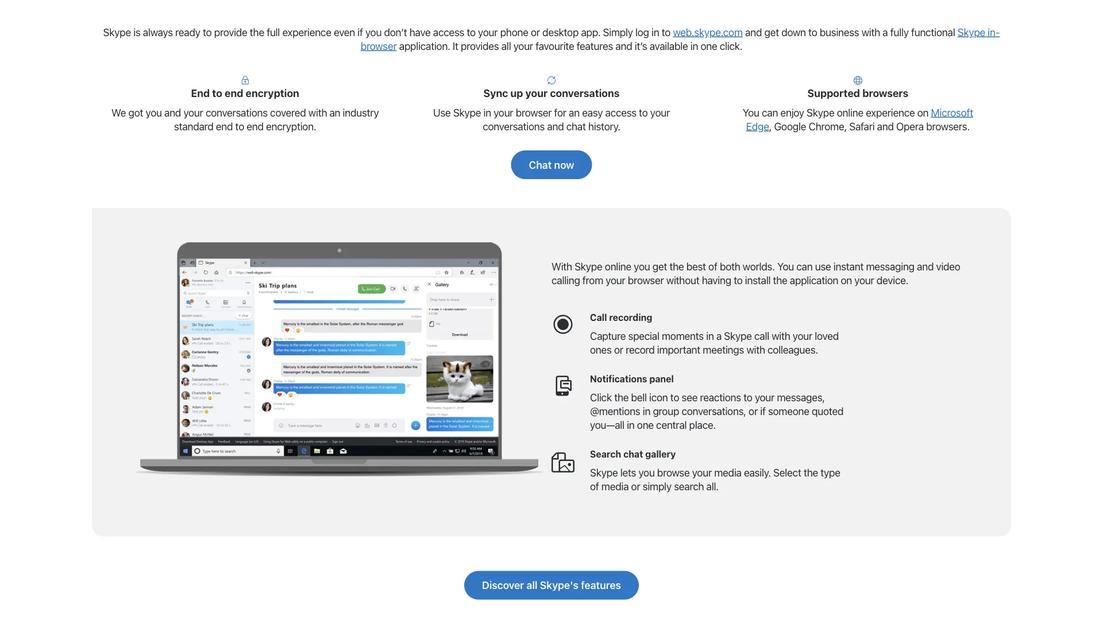 Task type: describe. For each thing, give the bounding box(es) containing it.
panel
[[650, 374, 674, 385]]

a inside capture special moments in a skype call with your loved ones or record important meetings with colleagues.
[[717, 330, 722, 343]]

0 horizontal spatial if
[[358, 26, 363, 38]]

 end to end encryption
[[191, 76, 299, 99]]

video
[[937, 260, 961, 273]]

in-
[[988, 26, 1000, 38]]

or inside capture special moments in a skype call with your loved ones or record important meetings with colleagues.
[[614, 344, 624, 357]]

1 vertical spatial all
[[527, 580, 538, 592]]

it
[[453, 40, 458, 52]]

the right "install" on the top of page
[[773, 274, 788, 287]]

with up colleagues.
[[772, 330, 791, 343]]

call
[[590, 312, 607, 323]]

chrome,
[[809, 120, 847, 132]]

end inside the  end to end encryption
[[225, 87, 243, 99]]

web.skype.com
[[673, 26, 743, 38]]

full
[[267, 26, 280, 38]]

sync
[[484, 87, 508, 99]]

group
[[653, 406, 679, 418]]

provide
[[214, 26, 247, 38]]

safari
[[850, 120, 875, 132]]

1 horizontal spatial a
[[883, 26, 888, 38]]

with skype online you get the best of both worlds. you can use instant messaging and video calling from your browser without having to install the application on your device.
[[552, 260, 961, 287]]

encryption
[[246, 87, 299, 99]]

now
[[554, 159, 575, 171]]

recording
[[609, 312, 653, 323]]

to inside use skype in your browser for an easy access to your conversations and chat history.
[[639, 106, 648, 119]]

0 horizontal spatial all
[[502, 40, 511, 52]]

discover
[[482, 580, 524, 592]]

history.
[[589, 120, 621, 132]]

worlds.
[[743, 260, 775, 273]]

chat
[[529, 159, 552, 171]]

see
[[682, 392, 698, 404]]

1 vertical spatial chat
[[624, 449, 643, 460]]

browsers
[[863, 87, 909, 99]]

skype web on edge image
[[126, 243, 552, 477]]

0 horizontal spatial experience
[[282, 26, 331, 38]]

1 vertical spatial features
[[581, 580, 621, 592]]

loved
[[815, 330, 839, 343]]

microsoft
[[931, 106, 974, 119]]

up
[[511, 87, 523, 99]]

quoted
[[812, 406, 844, 418]]

record
[[626, 344, 655, 357]]

it's
[[635, 40, 648, 52]]

both
[[720, 260, 741, 273]]


[[552, 450, 575, 473]]

to up available
[[662, 26, 671, 38]]

notifications panel
[[590, 374, 674, 385]]

industry
[[343, 106, 379, 119]]

messaging
[[866, 260, 915, 273]]

end right standard
[[216, 120, 233, 132]]

business
[[820, 26, 860, 38]]

application. it provides all your favourite features and it's available in one click.
[[397, 40, 743, 52]]

to inside the  end to end encryption
[[212, 87, 222, 99]]


[[547, 76, 556, 85]]

1 horizontal spatial on
[[918, 106, 929, 119]]

without
[[667, 274, 700, 287]]

app.
[[581, 26, 601, 38]]

desktop
[[543, 26, 579, 38]]

you inside with skype online you get the best of both worlds. you can use instant messaging and video calling from your browser without having to install the application on your device.
[[634, 260, 650, 273]]

1 horizontal spatial get
[[765, 26, 779, 38]]

encryption.
[[266, 120, 316, 132]]

to right 'down'
[[809, 26, 818, 38]]

skype lets you browse your media easily. select the type of media or simply search all.
[[590, 467, 841, 493]]

you left don't at top
[[366, 26, 382, 38]]

someone
[[768, 406, 810, 418]]

easily.
[[744, 467, 771, 479]]

skype inside skype in- browser
[[958, 26, 986, 38]]

available
[[650, 40, 688, 52]]

install
[[745, 274, 771, 287]]

favourite
[[536, 40, 574, 52]]

conversations inside  sync up your conversations
[[550, 87, 620, 99]]

0 vertical spatial you
[[743, 106, 760, 119]]

discover all skype's features
[[482, 580, 621, 592]]

your inside we got you and your conversations covered with an industry standard end to end encryption.
[[184, 106, 203, 119]]

your inside click the bell icon to see reactions to your messages, @mentions in group conversations, or if someone quoted you—all in one central place.
[[755, 392, 775, 404]]

conversations inside use skype in your browser for an easy access to your conversations and chat history.
[[483, 120, 545, 132]]

in inside capture special moments in a skype call with your loved ones or record important meetings with colleagues.
[[707, 330, 714, 343]]

down
[[782, 26, 806, 38]]

search chat gallery
[[590, 449, 676, 460]]

1 horizontal spatial one
[[701, 40, 718, 52]]

browser inside use skype in your browser for an easy access to your conversations and chat history.
[[516, 106, 552, 119]]

an inside use skype in your browser for an easy access to your conversations and chat history.
[[569, 106, 580, 119]]

application.
[[399, 40, 450, 52]]

discover all skype's features link
[[464, 572, 639, 600]]

0 vertical spatial online
[[837, 106, 864, 119]]

provides
[[461, 40, 499, 52]]

instant
[[834, 260, 864, 273]]

in down the "web.skype.com" 'link'
[[691, 40, 698, 52]]

click.
[[720, 40, 743, 52]]

you—all
[[590, 419, 625, 432]]

supported
[[808, 87, 860, 99]]

skype is always ready to provide the full experience even if you don't have access to your phone or desktop app. simply log in to web.skype.com and get down to business with a fully functional
[[103, 26, 958, 38]]

end
[[191, 87, 210, 99]]

skype inside capture special moments in a skype call with your loved ones or record important meetings with colleagues.
[[724, 330, 752, 343]]

simply
[[603, 26, 633, 38]]

of inside with skype online you get the best of both worlds. you can use instant messaging and video calling from your browser without having to install the application on your device.
[[709, 260, 718, 273]]

meetings
[[703, 344, 744, 357]]

moments
[[662, 330, 704, 343]]

chat now
[[529, 159, 575, 171]]

chat inside use skype in your browser for an easy access to your conversations and chat history.
[[567, 120, 586, 132]]

important
[[657, 344, 701, 357]]

get inside with skype online you get the best of both worlds. you can use instant messaging and video calling from your browser without having to install the application on your device.
[[653, 260, 667, 273]]

to left the "see"
[[671, 392, 680, 404]]

in down bell
[[643, 406, 651, 418]]

in down @mentions
[[627, 419, 635, 432]]

capture special moments in a skype call with your loved ones or record important meetings with colleagues.
[[590, 330, 839, 357]]

, google chrome, safari and opera browsers.
[[769, 120, 970, 132]]



Task type: vqa. For each thing, say whether or not it's contained in the screenshot.
by
no



Task type: locate. For each thing, give the bounding box(es) containing it.
features right the skype's
[[581, 580, 621, 592]]

microsoft edge
[[747, 106, 974, 132]]

one
[[701, 40, 718, 52], [637, 419, 654, 432]]

1 horizontal spatial access
[[606, 106, 637, 119]]

covered
[[270, 106, 306, 119]]

fully
[[891, 26, 909, 38]]

conversations down the  end to end encryption at the top left of page
[[206, 106, 268, 119]]

can up edge
[[762, 106, 778, 119]]

simply
[[643, 481, 672, 493]]

0 horizontal spatial on
[[841, 274, 852, 287]]

with
[[862, 26, 881, 38], [309, 106, 327, 119], [772, 330, 791, 343], [747, 344, 766, 357]]

skype left 'in-'
[[958, 26, 986, 38]]

all left the skype's
[[527, 580, 538, 592]]

0 vertical spatial conversations
[[550, 87, 620, 99]]

enjoy
[[781, 106, 805, 119]]

ready
[[175, 26, 200, 38]]

or inside click the bell icon to see reactions to your messages, @mentions in group conversations, or if someone quoted you—all in one central place.
[[749, 406, 758, 418]]

can up application
[[797, 260, 813, 273]]

easy
[[582, 106, 603, 119]]

you right worlds.
[[778, 260, 794, 273]]

use
[[815, 260, 832, 273]]

0 horizontal spatial you
[[743, 106, 760, 119]]

1 vertical spatial if
[[761, 406, 766, 418]]

notifications
[[590, 374, 648, 385]]

end
[[225, 87, 243, 99], [216, 120, 233, 132], [247, 120, 264, 132]]

special
[[629, 330, 660, 343]]

place.
[[690, 419, 716, 432]]

0 horizontal spatial online
[[605, 260, 632, 273]]

a
[[883, 26, 888, 38], [717, 330, 722, 343]]

always
[[143, 26, 173, 38]]

features
[[577, 40, 613, 52], [581, 580, 621, 592]]

a left the fully
[[883, 26, 888, 38]]

1 horizontal spatial chat
[[624, 449, 643, 460]]

conversations inside we got you and your conversations covered with an industry standard end to end encryption.
[[206, 106, 268, 119]]

reactions
[[700, 392, 741, 404]]

0 horizontal spatial access
[[433, 26, 465, 38]]

1 vertical spatial access
[[606, 106, 637, 119]]

 sync up your conversations
[[484, 76, 620, 99]]

click the bell icon to see reactions to your messages, @mentions in group conversations, or if someone quoted you—all in one central place.
[[590, 392, 844, 432]]

one inside click the bell icon to see reactions to your messages, @mentions in group conversations, or if someone quoted you—all in one central place.
[[637, 419, 654, 432]]

2 an from the left
[[569, 106, 580, 119]]

and up standard
[[164, 106, 181, 119]]

skype
[[103, 26, 131, 38], [958, 26, 986, 38], [453, 106, 481, 119], [807, 106, 835, 119], [575, 260, 603, 273], [724, 330, 752, 343], [590, 467, 618, 479]]

to down the  end to end encryption at the top left of page
[[235, 120, 244, 132]]

0 vertical spatial all
[[502, 40, 511, 52]]

1 vertical spatial you
[[778, 260, 794, 273]]

skype up meetings
[[724, 330, 752, 343]]

and inside use skype in your browser for an easy access to your conversations and chat history.
[[547, 120, 564, 132]]

and inside with skype online you get the best of both worlds. you can use instant messaging and video calling from your browser without having to install the application on your device.
[[917, 260, 934, 273]]

search
[[590, 449, 622, 460]]

search
[[674, 481, 704, 493]]

browser inside with skype online you get the best of both worlds. you can use instant messaging and video calling from your browser without having to install the application on your device.
[[628, 274, 664, 287]]

skype left is
[[103, 26, 131, 38]]

you inside with skype online you get the best of both worlds. you can use instant messaging and video calling from your browser without having to install the application on your device.
[[778, 260, 794, 273]]

with left the fully
[[862, 26, 881, 38]]

1 horizontal spatial experience
[[866, 106, 915, 119]]

if
[[358, 26, 363, 38], [761, 406, 766, 418]]

and down for
[[547, 120, 564, 132]]

to
[[203, 26, 212, 38], [467, 26, 476, 38], [662, 26, 671, 38], [809, 26, 818, 38], [212, 87, 222, 99], [639, 106, 648, 119], [235, 120, 244, 132], [734, 274, 743, 287], [671, 392, 680, 404], [744, 392, 753, 404]]

0 vertical spatial chat
[[567, 120, 586, 132]]

if inside click the bell icon to see reactions to your messages, @mentions in group conversations, or if someone quoted you—all in one central place.
[[761, 406, 766, 418]]

0 horizontal spatial of
[[590, 481, 599, 493]]

of up having
[[709, 260, 718, 273]]

functional
[[912, 26, 956, 38]]

1 horizontal spatial can
[[797, 260, 813, 273]]

of inside the skype lets you browse your media easily. select the type of media or simply search all.
[[590, 481, 599, 493]]

call
[[755, 330, 770, 343]]

1 horizontal spatial you
[[778, 260, 794, 273]]

0 vertical spatial experience
[[282, 26, 331, 38]]

or down capture
[[614, 344, 624, 357]]

skype in- browser link
[[361, 26, 1000, 52]]

skype up from
[[575, 260, 603, 273]]

standard
[[174, 120, 214, 132]]

one down web.skype.com
[[701, 40, 718, 52]]

0 vertical spatial can
[[762, 106, 778, 119]]

skype inside use skype in your browser for an easy access to your conversations and chat history.
[[453, 106, 481, 119]]

an
[[330, 106, 340, 119], [569, 106, 580, 119]]

the up without at the top right of page
[[670, 260, 684, 273]]

2 horizontal spatial conversations
[[550, 87, 620, 99]]

on inside with skype online you get the best of both worlds. you can use instant messaging and video calling from your browser without having to install the application on your device.
[[841, 274, 852, 287]]

type
[[821, 467, 841, 479]]

your inside  sync up your conversations
[[526, 87, 548, 99]]

browser left without at the top right of page
[[628, 274, 664, 287]]

in up meetings
[[707, 330, 714, 343]]

and left 'video'
[[917, 260, 934, 273]]


[[854, 76, 863, 85]]

the inside click the bell icon to see reactions to your messages, @mentions in group conversations, or if someone quoted you—all in one central place.
[[615, 392, 629, 404]]

in inside use skype in your browser for an easy access to your conversations and chat history.
[[484, 106, 491, 119]]

1 vertical spatial can
[[797, 260, 813, 273]]

media down the lets
[[602, 481, 629, 493]]

to right reactions
[[744, 392, 753, 404]]

2 vertical spatial conversations
[[483, 120, 545, 132]]

the inside the skype lets you browse your media easily. select the type of media or simply search all.
[[804, 467, 819, 479]]

chat down for
[[567, 120, 586, 132]]

0 vertical spatial access
[[433, 26, 465, 38]]

or inside the skype lets you browse your media easily. select the type of media or simply search all.
[[631, 481, 641, 493]]

media up all.
[[715, 467, 742, 479]]

conversations up the easy
[[550, 87, 620, 99]]

call recording
[[590, 312, 653, 323]]

1 horizontal spatial all
[[527, 580, 538, 592]]

conversations down up at the left top of the page
[[483, 120, 545, 132]]

1 horizontal spatial online
[[837, 106, 864, 119]]

online up safari
[[837, 106, 864, 119]]

0 horizontal spatial chat
[[567, 120, 586, 132]]

1 vertical spatial get
[[653, 260, 667, 273]]

if left someone
[[761, 406, 766, 418]]

end left encryption.
[[247, 120, 264, 132]]

your inside the skype lets you browse your media easily. select the type of media or simply search all.
[[692, 467, 712, 479]]

ones
[[590, 344, 612, 357]]

with inside we got you and your conversations covered with an industry standard end to end encryption.
[[309, 106, 327, 119]]

1 vertical spatial a
[[717, 330, 722, 343]]

conversations,
[[682, 406, 747, 418]]

access up it
[[433, 26, 465, 38]]

1 horizontal spatial media
[[715, 467, 742, 479]]

1 vertical spatial experience
[[866, 106, 915, 119]]

0 vertical spatial if
[[358, 26, 363, 38]]

you can enjoy skype online experience on
[[743, 106, 931, 119]]

with down call
[[747, 344, 766, 357]]

1 horizontal spatial conversations
[[483, 120, 545, 132]]

0 vertical spatial get
[[765, 26, 779, 38]]

central
[[656, 419, 687, 432]]

1 vertical spatial of
[[590, 481, 599, 493]]

calling
[[552, 274, 580, 287]]

0 vertical spatial media
[[715, 467, 742, 479]]

experience right full in the top left of the page
[[282, 26, 331, 38]]

skype right the use
[[453, 106, 481, 119]]

and inside we got you and your conversations covered with an industry standard end to end encryption.
[[164, 106, 181, 119]]

of down search
[[590, 481, 599, 493]]

web.skype.com link
[[673, 26, 743, 38]]

online inside with skype online you get the best of both worlds. you can use instant messaging and video calling from your browser without having to install the application on your device.
[[605, 260, 632, 273]]

to down both
[[734, 274, 743, 287]]

to right end
[[212, 87, 222, 99]]

all down "phone"
[[502, 40, 511, 52]]

the left type in the right bottom of the page
[[804, 467, 819, 479]]

1 vertical spatial browser
[[516, 106, 552, 119]]

1 vertical spatial online
[[605, 260, 632, 273]]

end down  at the left top of page
[[225, 87, 243, 99]]

have
[[410, 26, 431, 38]]

to inside we got you and your conversations covered with an industry standard end to end encryption.
[[235, 120, 244, 132]]

to right ready
[[203, 26, 212, 38]]

application
[[790, 274, 839, 287]]

0 horizontal spatial can
[[762, 106, 778, 119]]

we
[[111, 106, 126, 119]]

0 vertical spatial browser
[[361, 40, 397, 52]]

@mentions
[[590, 406, 641, 418]]

or
[[531, 26, 540, 38], [614, 344, 624, 357], [749, 406, 758, 418], [631, 481, 641, 493]]

skype inside with skype online you get the best of both worlds. you can use instant messaging and video calling from your browser without having to install the application on your device.
[[575, 260, 603, 273]]

get up without at the top right of page
[[653, 260, 667, 273]]

0 horizontal spatial get
[[653, 260, 667, 273]]

in right log
[[652, 26, 660, 38]]

experience
[[282, 26, 331, 38], [866, 106, 915, 119]]

from
[[583, 274, 604, 287]]

0 vertical spatial of
[[709, 260, 718, 273]]

to up provides
[[467, 26, 476, 38]]

0 vertical spatial on
[[918, 106, 929, 119]]

browser inside skype in- browser
[[361, 40, 397, 52]]

1 horizontal spatial of
[[709, 260, 718, 273]]

1 horizontal spatial browser
[[516, 106, 552, 119]]

gallery
[[646, 449, 676, 460]]

chat now link
[[511, 151, 592, 179]]

colleagues.
[[768, 344, 818, 357]]

you right got
[[146, 106, 162, 119]]

online
[[837, 106, 864, 119], [605, 260, 632, 273]]

1 vertical spatial on
[[841, 274, 852, 287]]

all
[[502, 40, 511, 52], [527, 580, 538, 592]]

0 horizontal spatial conversations
[[206, 106, 268, 119]]

all.
[[707, 481, 719, 493]]

to right the easy
[[639, 106, 648, 119]]

, google
[[769, 120, 807, 132]]

browser down up at the left top of the page
[[516, 106, 552, 119]]

can
[[762, 106, 778, 119], [797, 260, 813, 273]]

don't
[[384, 26, 407, 38]]

can inside with skype online you get the best of both worlds. you can use instant messaging and video calling from your browser without having to install the application on your device.
[[797, 260, 813, 273]]

0 horizontal spatial an
[[330, 106, 340, 119]]

capture
[[590, 330, 626, 343]]

edge
[[747, 120, 769, 132]]

on down instant
[[841, 274, 852, 287]]

2 vertical spatial browser
[[628, 274, 664, 287]]

1 horizontal spatial an
[[569, 106, 580, 119]]

and right safari
[[878, 120, 894, 132]]

the left full in the top left of the page
[[250, 26, 264, 38]]

phone
[[500, 26, 529, 38]]

conversations
[[550, 87, 620, 99], [206, 106, 268, 119], [483, 120, 545, 132]]

1 vertical spatial one
[[637, 419, 654, 432]]

access up history.
[[606, 106, 637, 119]]

or down the lets
[[631, 481, 641, 493]]

media
[[715, 467, 742, 479], [602, 481, 629, 493]]

your inside capture special moments in a skype call with your loved ones or record important meetings with colleagues.
[[793, 330, 813, 343]]

0 vertical spatial a
[[883, 26, 888, 38]]

if right "even"
[[358, 26, 363, 38]]

click
[[590, 392, 612, 404]]

1 vertical spatial media
[[602, 481, 629, 493]]

and down simply
[[616, 40, 633, 52]]

we got you and your conversations covered with an industry standard end to end encryption.
[[111, 106, 379, 132]]

you inside we got you and your conversations covered with an industry standard end to end encryption.
[[146, 106, 162, 119]]

or right "phone"
[[531, 26, 540, 38]]

or left someone
[[749, 406, 758, 418]]


[[552, 313, 575, 336]]


[[241, 76, 250, 85]]

0 horizontal spatial browser
[[361, 40, 397, 52]]

skype's
[[540, 580, 579, 592]]

use skype in your browser for an easy access to your conversations and chat history.
[[433, 106, 670, 132]]

an right for
[[569, 106, 580, 119]]

features down app.
[[577, 40, 613, 52]]

you up recording
[[634, 260, 650, 273]]

0 vertical spatial features
[[577, 40, 613, 52]]

you inside the skype lets you browse your media easily. select the type of media or simply search all.
[[639, 467, 655, 479]]

0 horizontal spatial media
[[602, 481, 629, 493]]

0 horizontal spatial a
[[717, 330, 722, 343]]

the
[[250, 26, 264, 38], [670, 260, 684, 273], [773, 274, 788, 287], [615, 392, 629, 404], [804, 467, 819, 479]]

1 an from the left
[[330, 106, 340, 119]]

you
[[743, 106, 760, 119], [778, 260, 794, 273]]

and left 'down'
[[746, 26, 762, 38]]

with
[[552, 260, 572, 273]]

experience down browsers
[[866, 106, 915, 119]]

an inside we got you and your conversations covered with an industry standard end to end encryption.
[[330, 106, 340, 119]]

0 horizontal spatial one
[[637, 419, 654, 432]]

device.
[[877, 274, 909, 287]]

access inside use skype in your browser for an easy access to your conversations and chat history.
[[606, 106, 637, 119]]

browser down don't at top
[[361, 40, 397, 52]]

1 horizontal spatial if
[[761, 406, 766, 418]]

1 vertical spatial conversations
[[206, 106, 268, 119]]

an left industry
[[330, 106, 340, 119]]

skype inside the skype lets you browse your media easily. select the type of media or simply search all.
[[590, 467, 618, 479]]

get left 'down'
[[765, 26, 779, 38]]

the up @mentions
[[615, 392, 629, 404]]

2 horizontal spatial browser
[[628, 274, 664, 287]]

on up opera
[[918, 106, 929, 119]]

you up edge
[[743, 106, 760, 119]]

is
[[133, 26, 141, 38]]

online up call recording
[[605, 260, 632, 273]]

to inside with skype online you get the best of both worlds. you can use instant messaging and video calling from your browser without having to install the application on your device.
[[734, 274, 743, 287]]

browse
[[657, 467, 690, 479]]

of
[[709, 260, 718, 273], [590, 481, 599, 493]]

skype down search
[[590, 467, 618, 479]]

skype up chrome,
[[807, 106, 835, 119]]

chat up the lets
[[624, 449, 643, 460]]

in
[[652, 26, 660, 38], [691, 40, 698, 52], [484, 106, 491, 119], [707, 330, 714, 343], [643, 406, 651, 418], [627, 419, 635, 432]]

a up meetings
[[717, 330, 722, 343]]

you up simply
[[639, 467, 655, 479]]

one down group
[[637, 419, 654, 432]]

icon
[[650, 392, 668, 404]]

in down sync
[[484, 106, 491, 119]]

0 vertical spatial one
[[701, 40, 718, 52]]

select
[[774, 467, 802, 479]]

with right covered
[[309, 106, 327, 119]]



